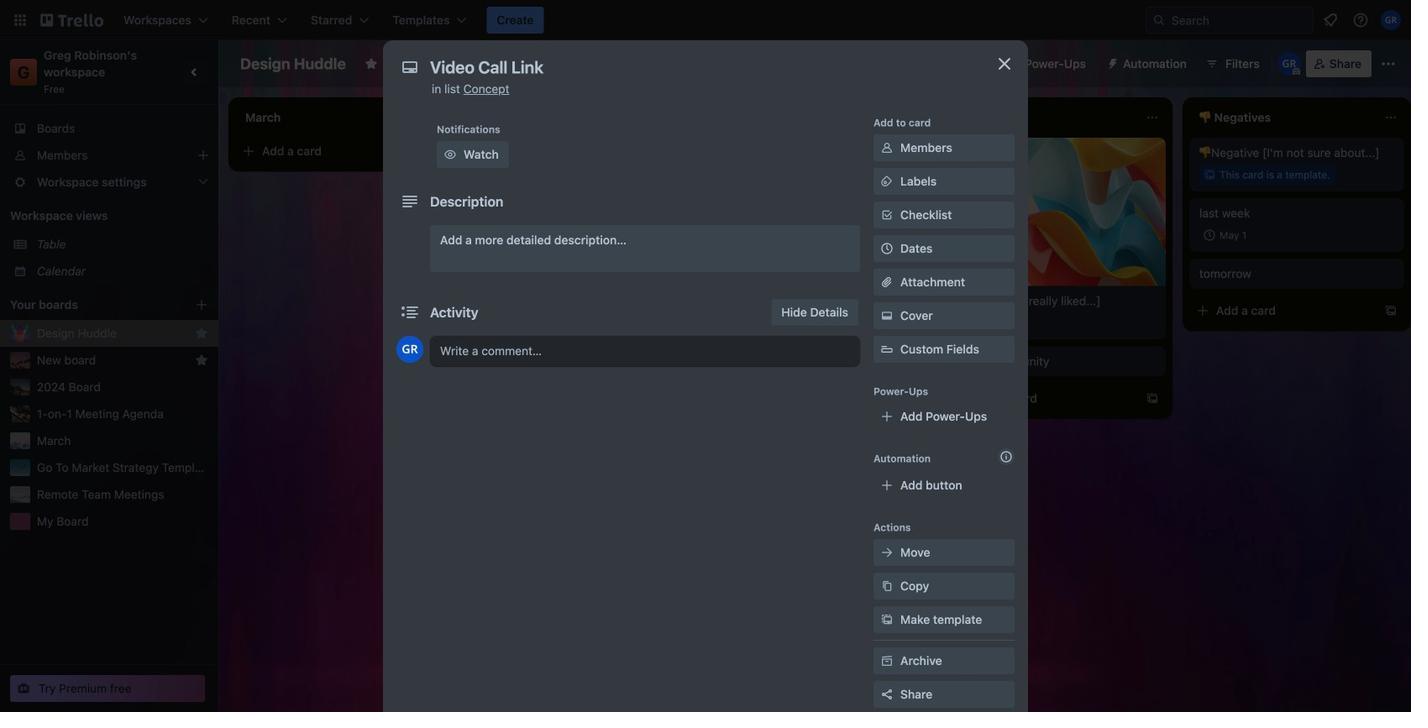Task type: locate. For each thing, give the bounding box(es) containing it.
edit card image
[[667, 223, 681, 236]]

0 horizontal spatial greg robinson (gregrobinson96) image
[[397, 336, 423, 363]]

starred icon image
[[195, 327, 208, 340], [195, 354, 208, 367]]

open information menu image
[[1353, 12, 1369, 29]]

sm image
[[879, 139, 896, 156], [442, 146, 459, 163], [879, 578, 896, 595], [879, 653, 896, 670]]

sm image
[[1100, 50, 1123, 74], [879, 173, 896, 190], [879, 308, 896, 324], [879, 544, 896, 561], [879, 612, 896, 628]]

2 starred icon image from the top
[[195, 354, 208, 367]]

add board image
[[195, 298, 208, 312]]

create from template… image
[[907, 294, 921, 308], [1385, 304, 1398, 318], [669, 331, 682, 344]]

1 vertical spatial greg robinson (gregrobinson96) image
[[397, 336, 423, 363]]

show menu image
[[1380, 55, 1397, 72]]

create from template… image
[[430, 145, 444, 158], [1146, 392, 1159, 406]]

0 horizontal spatial create from template… image
[[669, 331, 682, 344]]

0 vertical spatial starred icon image
[[195, 327, 208, 340]]

close dialog image
[[995, 54, 1015, 74]]

1 horizontal spatial greg robinson (gregrobinson96) image
[[1278, 52, 1301, 76]]

1 vertical spatial starred icon image
[[195, 354, 208, 367]]

0 horizontal spatial create from template… image
[[430, 145, 444, 158]]

greg robinson (gregrobinson96) image
[[1278, 52, 1301, 76], [397, 336, 423, 363]]

1 horizontal spatial create from template… image
[[1146, 392, 1159, 406]]

None text field
[[422, 52, 976, 82]]

None checkbox
[[1200, 225, 1252, 245]]



Task type: describe. For each thing, give the bounding box(es) containing it.
1 starred icon image from the top
[[195, 327, 208, 340]]

1 horizontal spatial create from template… image
[[907, 294, 921, 308]]

search image
[[1153, 13, 1166, 27]]

Search field
[[1166, 8, 1313, 32]]

greg robinson (gregrobinson96) image
[[1381, 10, 1401, 30]]

your boards with 8 items element
[[10, 295, 170, 315]]

2 horizontal spatial create from template… image
[[1385, 304, 1398, 318]]

0 notifications image
[[1321, 10, 1341, 30]]

board image
[[542, 56, 556, 70]]

Board name text field
[[232, 50, 354, 77]]

Write a comment text field
[[430, 336, 860, 366]]

0 vertical spatial greg robinson (gregrobinson96) image
[[1278, 52, 1301, 76]]

1 vertical spatial create from template… image
[[1146, 392, 1159, 406]]

star or unstar board image
[[365, 57, 378, 71]]

primary element
[[0, 0, 1411, 40]]

0 vertical spatial create from template… image
[[430, 145, 444, 158]]



Task type: vqa. For each thing, say whether or not it's contained in the screenshot.
1st sm icon from the top
yes



